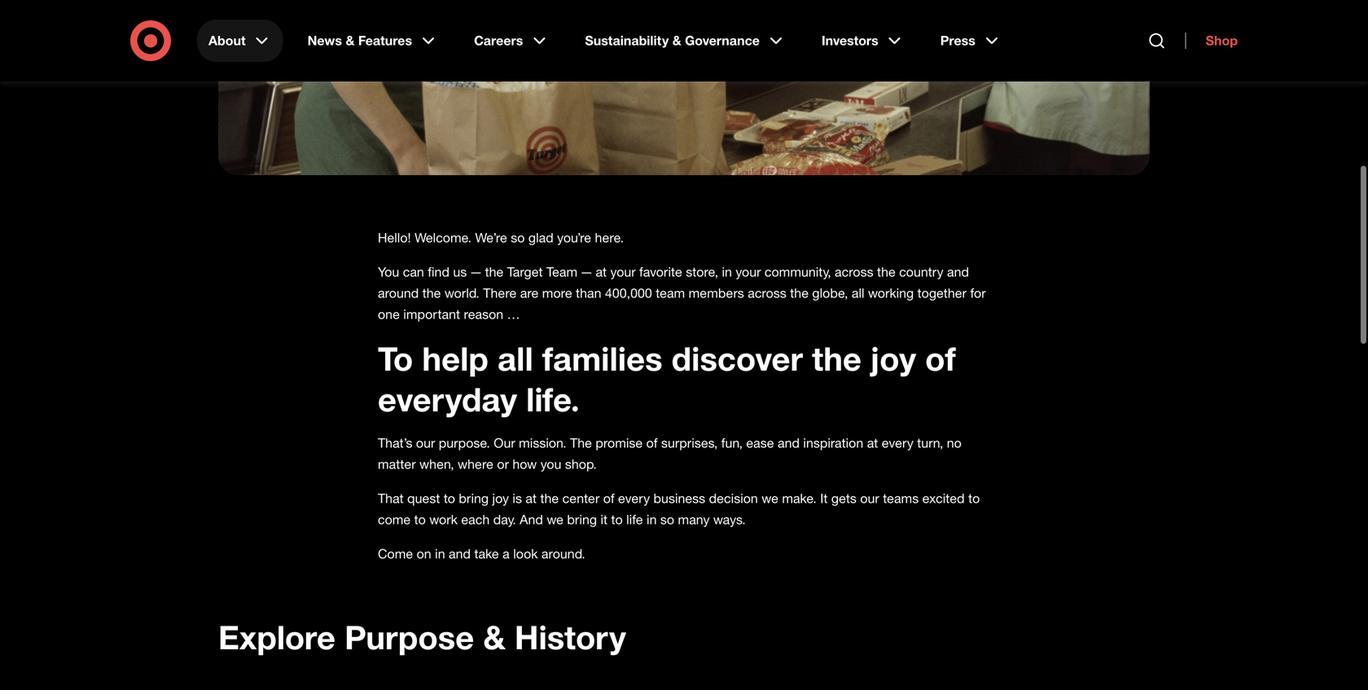 Task type: describe. For each thing, give the bounding box(es) containing it.
us
[[453, 264, 467, 280]]

governance
[[685, 33, 760, 48]]

in inside 'you can find us — the target team — at your favorite store, in your community, across the country and around the world. there are more than 400,000 team members across the globe, all working together for one important reason …'
[[722, 264, 732, 280]]

sustainability
[[585, 33, 669, 48]]

come
[[378, 546, 413, 562]]

there
[[483, 285, 517, 301]]

all inside to help all families discover the joy of everyday life.
[[498, 339, 533, 378]]

our inside that quest to bring joy is at the center of every business decision we make. it gets our teams excited to come to work each day. and we bring it to life in so many ways.
[[861, 490, 880, 506]]

turn,
[[918, 435, 944, 451]]

center
[[563, 490, 600, 506]]

every inside that's our purpose. our mission. the promise of surprises, fun, ease and inspiration at every turn, no matter when, where or how you shop.
[[882, 435, 914, 451]]

favorite
[[640, 264, 683, 280]]

and
[[520, 512, 543, 528]]

400,000
[[605, 285, 652, 301]]

to
[[378, 339, 413, 378]]

shop
[[1206, 33, 1238, 48]]

come on in and take a look around.
[[378, 546, 586, 562]]

1 horizontal spatial bring
[[567, 512, 597, 528]]

target
[[507, 264, 543, 280]]

it
[[601, 512, 608, 528]]

investors
[[822, 33, 879, 48]]

inspiration
[[804, 435, 864, 451]]

purpose.
[[439, 435, 490, 451]]

here.
[[595, 230, 624, 246]]

many
[[678, 512, 710, 528]]

gets
[[832, 490, 857, 506]]

careers
[[474, 33, 523, 48]]

ways.
[[714, 512, 746, 528]]

careers link
[[463, 20, 561, 62]]

country
[[900, 264, 944, 280]]

0 vertical spatial bring
[[459, 490, 489, 506]]

families
[[542, 339, 663, 378]]

each
[[461, 512, 490, 528]]

members
[[689, 285, 744, 301]]

you
[[541, 456, 562, 472]]

…
[[507, 306, 520, 322]]

at inside that's our purpose. our mission. the promise of surprises, fun, ease and inspiration at every turn, no matter when, where or how you shop.
[[867, 435, 879, 451]]

decision
[[709, 490, 758, 506]]

purpose
[[345, 617, 474, 657]]

features
[[358, 33, 412, 48]]

news
[[308, 33, 342, 48]]

that quest to bring joy is at the center of every business decision we make. it gets our teams excited to come to work each day. and we bring it to life in so many ways.
[[378, 490, 980, 528]]

around.
[[542, 546, 586, 562]]

excited
[[923, 490, 965, 506]]

at inside 'you can find us — the target team — at your favorite store, in your community, across the country and around the world. there are more than 400,000 team members across the globe, all working together for one important reason …'
[[596, 264, 607, 280]]

you can find us — the target team — at your favorite store, in your community, across the country and around the world. there are more than 400,000 team members across the globe, all working together for one important reason …
[[378, 264, 986, 322]]

it
[[821, 490, 828, 506]]

business
[[654, 490, 706, 506]]

glad
[[529, 230, 554, 246]]

day.
[[493, 512, 516, 528]]

that's our purpose. our mission. the promise of surprises, fun, ease and inspiration at every turn, no matter when, where or how you shop.
[[378, 435, 962, 472]]

investors link
[[811, 20, 916, 62]]

our inside that's our purpose. our mission. the promise of surprises, fun, ease and inspiration at every turn, no matter when, where or how you shop.
[[416, 435, 435, 451]]

1 horizontal spatial we
[[762, 490, 779, 506]]

ease
[[747, 435, 774, 451]]

come
[[378, 512, 411, 528]]

news & features link
[[296, 20, 450, 62]]

at inside that quest to bring joy is at the center of every business decision we make. it gets our teams excited to come to work each day. and we bring it to life in so many ways.
[[526, 490, 537, 506]]

0 horizontal spatial and
[[449, 546, 471, 562]]

look
[[513, 546, 538, 562]]

more
[[542, 285, 572, 301]]

around
[[378, 285, 419, 301]]

a
[[503, 546, 510, 562]]

help
[[422, 339, 489, 378]]

working
[[868, 285, 914, 301]]

on
[[417, 546, 432, 562]]

explore
[[218, 617, 336, 657]]

when,
[[420, 456, 454, 472]]

1 — from the left
[[471, 264, 482, 280]]

of for joy
[[926, 339, 956, 378]]

work
[[430, 512, 458, 528]]

welcome.
[[415, 230, 472, 246]]

about
[[209, 33, 246, 48]]

& for governance
[[673, 33, 682, 48]]

matter
[[378, 456, 416, 472]]

2 your from the left
[[736, 264, 761, 280]]

for
[[971, 285, 986, 301]]

0 horizontal spatial in
[[435, 546, 445, 562]]

everyday
[[378, 379, 517, 419]]

promise
[[596, 435, 643, 451]]

1 your from the left
[[611, 264, 636, 280]]

globe,
[[813, 285, 848, 301]]

the up important
[[423, 285, 441, 301]]

fun,
[[722, 435, 743, 451]]



Task type: vqa. For each thing, say whether or not it's contained in the screenshot.
are
yes



Task type: locate. For each thing, give the bounding box(es) containing it.
the down community,
[[790, 285, 809, 301]]

2 vertical spatial and
[[449, 546, 471, 562]]

are
[[520, 285, 539, 301]]

0 horizontal spatial bring
[[459, 490, 489, 506]]

1 vertical spatial at
[[867, 435, 879, 451]]

0 horizontal spatial —
[[471, 264, 482, 280]]

and left take
[[449, 546, 471, 562]]

0 vertical spatial across
[[835, 264, 874, 280]]

every up life
[[618, 490, 650, 506]]

&
[[346, 33, 355, 48], [673, 33, 682, 48], [483, 617, 506, 657]]

0 horizontal spatial our
[[416, 435, 435, 451]]

joy inside that quest to bring joy is at the center of every business decision we make. it gets our teams excited to come to work each day. and we bring it to life in so many ways.
[[493, 490, 509, 506]]

1 vertical spatial joy
[[493, 490, 509, 506]]

across down community,
[[748, 285, 787, 301]]

find
[[428, 264, 450, 280]]

0 horizontal spatial of
[[604, 490, 615, 506]]

joy left is
[[493, 490, 509, 506]]

joy inside to help all families discover the joy of everyday life.
[[871, 339, 917, 378]]

the down globe,
[[812, 339, 862, 378]]

& left 'history'
[[483, 617, 506, 657]]

our
[[494, 435, 515, 451]]

1 horizontal spatial &
[[483, 617, 506, 657]]

1 vertical spatial across
[[748, 285, 787, 301]]

every inside that quest to bring joy is at the center of every business decision we make. it gets our teams excited to come to work each day. and we bring it to life in so many ways.
[[618, 490, 650, 506]]

1 vertical spatial in
[[647, 512, 657, 528]]

life
[[627, 512, 643, 528]]

of inside that's our purpose. our mission. the promise of surprises, fun, ease and inspiration at every turn, no matter when, where or how you shop.
[[647, 435, 658, 451]]

0 vertical spatial we
[[762, 490, 779, 506]]

of inside that quest to bring joy is at the center of every business decision we make. it gets our teams excited to come to work each day. and we bring it to life in so many ways.
[[604, 490, 615, 506]]

of
[[926, 339, 956, 378], [647, 435, 658, 451], [604, 490, 615, 506]]

in up members
[[722, 264, 732, 280]]

team
[[656, 285, 685, 301]]

1 vertical spatial so
[[661, 512, 675, 528]]

0 horizontal spatial all
[[498, 339, 533, 378]]

how
[[513, 456, 537, 472]]

1 horizontal spatial —
[[581, 264, 592, 280]]

0 horizontal spatial at
[[526, 490, 537, 506]]

and inside that's our purpose. our mission. the promise of surprises, fun, ease and inspiration at every turn, no matter when, where or how you shop.
[[778, 435, 800, 451]]

0 horizontal spatial across
[[748, 285, 787, 301]]

& right news
[[346, 33, 355, 48]]

1 horizontal spatial so
[[661, 512, 675, 528]]

0 vertical spatial at
[[596, 264, 607, 280]]

0 horizontal spatial every
[[618, 490, 650, 506]]

quest
[[407, 490, 440, 506]]

so down business
[[661, 512, 675, 528]]

at up the than
[[596, 264, 607, 280]]

take
[[475, 546, 499, 562]]

to help all families discover the joy of everyday life.
[[378, 339, 956, 419]]

the inside to help all families discover the joy of everyday life.
[[812, 339, 862, 378]]

all inside 'you can find us — the target team — at your favorite store, in your community, across the country and around the world. there are more than 400,000 team members across the globe, all working together for one important reason …'
[[852, 285, 865, 301]]

0 vertical spatial every
[[882, 435, 914, 451]]

1 horizontal spatial of
[[647, 435, 658, 451]]

and up together on the right of the page
[[948, 264, 970, 280]]

2 — from the left
[[581, 264, 592, 280]]

1 horizontal spatial your
[[736, 264, 761, 280]]

joy
[[871, 339, 917, 378], [493, 490, 509, 506]]

to right excited
[[969, 490, 980, 506]]

we left make.
[[762, 490, 779, 506]]

joy down working
[[871, 339, 917, 378]]

your
[[611, 264, 636, 280], [736, 264, 761, 280]]

0 horizontal spatial we
[[547, 512, 564, 528]]

— up the than
[[581, 264, 592, 280]]

2 horizontal spatial and
[[948, 264, 970, 280]]

of inside to help all families discover the joy of everyday life.
[[926, 339, 956, 378]]

1 vertical spatial of
[[647, 435, 658, 451]]

0 horizontal spatial &
[[346, 33, 355, 48]]

across up globe,
[[835, 264, 874, 280]]

the inside that quest to bring joy is at the center of every business decision we make. it gets our teams excited to come to work each day. and we bring it to life in so many ways.
[[541, 490, 559, 506]]

1 vertical spatial every
[[618, 490, 650, 506]]

life.
[[526, 379, 580, 419]]

bring
[[459, 490, 489, 506], [567, 512, 597, 528]]

—
[[471, 264, 482, 280], [581, 264, 592, 280]]

to right it at the left bottom
[[611, 512, 623, 528]]

in right life
[[647, 512, 657, 528]]

in inside that quest to bring joy is at the center of every business decision we make. it gets our teams excited to come to work each day. and we bring it to life in so many ways.
[[647, 512, 657, 528]]

our up the when,
[[416, 435, 435, 451]]

the
[[570, 435, 592, 451]]

1 horizontal spatial all
[[852, 285, 865, 301]]

1 horizontal spatial every
[[882, 435, 914, 451]]

explore purpose & history
[[218, 617, 626, 657]]

1 horizontal spatial and
[[778, 435, 800, 451]]

2 horizontal spatial &
[[673, 33, 682, 48]]

and
[[948, 264, 970, 280], [778, 435, 800, 451], [449, 546, 471, 562]]

sustainability & governance
[[585, 33, 760, 48]]

to up work
[[444, 490, 455, 506]]

of right the promise
[[647, 435, 658, 451]]

1 vertical spatial our
[[861, 490, 880, 506]]

and right 'ease'
[[778, 435, 800, 451]]

2 vertical spatial of
[[604, 490, 615, 506]]

in right on
[[435, 546, 445, 562]]

2 vertical spatial in
[[435, 546, 445, 562]]

history
[[515, 617, 626, 657]]

one
[[378, 306, 400, 322]]

your up members
[[736, 264, 761, 280]]

reason
[[464, 306, 504, 322]]

1 horizontal spatial our
[[861, 490, 880, 506]]

bring down the center
[[567, 512, 597, 528]]

1 vertical spatial bring
[[567, 512, 597, 528]]

2 horizontal spatial in
[[722, 264, 732, 280]]

1 horizontal spatial in
[[647, 512, 657, 528]]

so inside that quest to bring joy is at the center of every business decision we make. it gets our teams excited to come to work each day. and we bring it to life in so many ways.
[[661, 512, 675, 528]]

you're
[[557, 230, 592, 246]]

than
[[576, 285, 602, 301]]

team
[[547, 264, 578, 280]]

0 vertical spatial our
[[416, 435, 435, 451]]

2 vertical spatial at
[[526, 490, 537, 506]]

that
[[378, 490, 404, 506]]

1 horizontal spatial joy
[[871, 339, 917, 378]]

hello!
[[378, 230, 411, 246]]

so
[[511, 230, 525, 246], [661, 512, 675, 528]]

2 horizontal spatial at
[[867, 435, 879, 451]]

can
[[403, 264, 424, 280]]

together
[[918, 285, 967, 301]]

press
[[941, 33, 976, 48]]

our
[[416, 435, 435, 451], [861, 490, 880, 506]]

0 vertical spatial joy
[[871, 339, 917, 378]]

hello! welcome. we're so glad you're here.
[[378, 230, 624, 246]]

community,
[[765, 264, 831, 280]]

all down …
[[498, 339, 533, 378]]

the up there
[[485, 264, 504, 280]]

where
[[458, 456, 494, 472]]

1 horizontal spatial across
[[835, 264, 874, 280]]

— right us
[[471, 264, 482, 280]]

to down quest
[[414, 512, 426, 528]]

0 vertical spatial in
[[722, 264, 732, 280]]

all right globe,
[[852, 285, 865, 301]]

mission.
[[519, 435, 567, 451]]

is
[[513, 490, 522, 506]]

sustainability & governance link
[[574, 20, 798, 62]]

important
[[404, 306, 460, 322]]

& for features
[[346, 33, 355, 48]]

& left "governance"
[[673, 33, 682, 48]]

across
[[835, 264, 874, 280], [748, 285, 787, 301]]

shop link
[[1186, 33, 1238, 49]]

of down together on the right of the page
[[926, 339, 956, 378]]

that's
[[378, 435, 413, 451]]

at right is
[[526, 490, 537, 506]]

every
[[882, 435, 914, 451], [618, 490, 650, 506]]

teams
[[883, 490, 919, 506]]

of for promise
[[647, 435, 658, 451]]

surprises,
[[661, 435, 718, 451]]

so left 'glad'
[[511, 230, 525, 246]]

1 vertical spatial and
[[778, 435, 800, 451]]

at right inspiration
[[867, 435, 879, 451]]

the up working
[[877, 264, 896, 280]]

your up 400,000
[[611, 264, 636, 280]]

1 horizontal spatial at
[[596, 264, 607, 280]]

and inside 'you can find us — the target team — at your favorite store, in your community, across the country and around the world. there are more than 400,000 team members across the globe, all working together for one important reason …'
[[948, 264, 970, 280]]

you
[[378, 264, 399, 280]]

about link
[[197, 20, 283, 62]]

world.
[[445, 285, 480, 301]]

1 vertical spatial all
[[498, 339, 533, 378]]

the up and
[[541, 490, 559, 506]]

news & features
[[308, 33, 412, 48]]

make.
[[782, 490, 817, 506]]

all
[[852, 285, 865, 301], [498, 339, 533, 378]]

store,
[[686, 264, 719, 280]]

every left turn,
[[882, 435, 914, 451]]

of up it at the left bottom
[[604, 490, 615, 506]]

1 vertical spatial we
[[547, 512, 564, 528]]

2 horizontal spatial of
[[926, 339, 956, 378]]

no
[[947, 435, 962, 451]]

0 horizontal spatial joy
[[493, 490, 509, 506]]

bring up each
[[459, 490, 489, 506]]

0 vertical spatial so
[[511, 230, 525, 246]]

0 horizontal spatial your
[[611, 264, 636, 280]]

0 vertical spatial all
[[852, 285, 865, 301]]

we right and
[[547, 512, 564, 528]]

the
[[485, 264, 504, 280], [877, 264, 896, 280], [423, 285, 441, 301], [790, 285, 809, 301], [812, 339, 862, 378], [541, 490, 559, 506]]

we're
[[475, 230, 507, 246]]

0 vertical spatial of
[[926, 339, 956, 378]]

our right gets
[[861, 490, 880, 506]]

0 vertical spatial and
[[948, 264, 970, 280]]

shop.
[[565, 456, 597, 472]]

0 horizontal spatial so
[[511, 230, 525, 246]]



